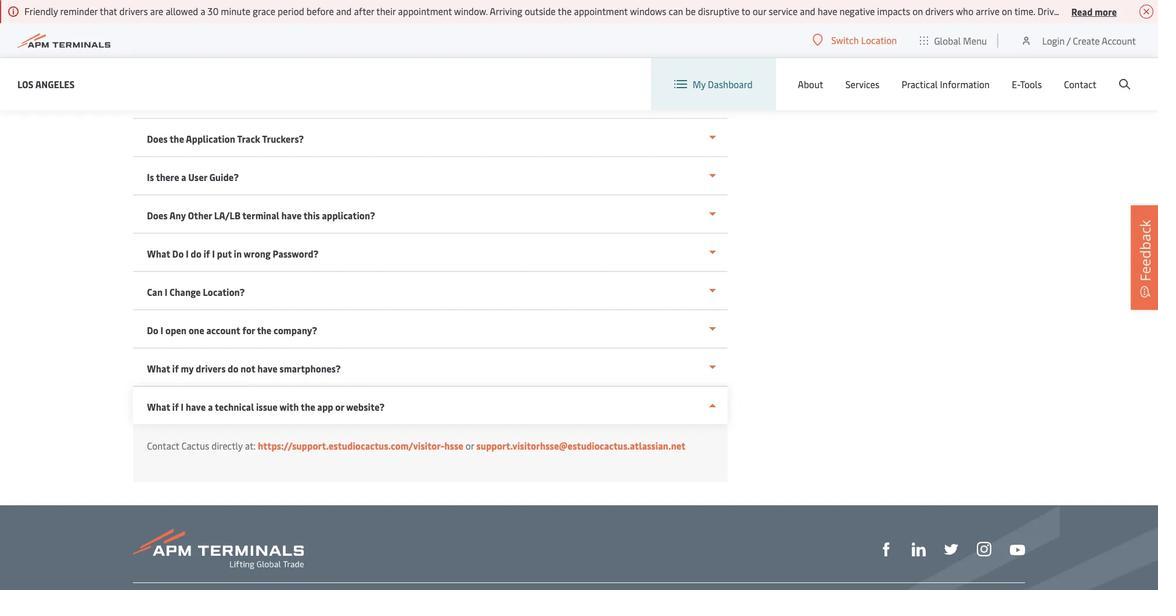 Task type: locate. For each thing, give the bounding box(es) containing it.
1 horizontal spatial a
[[201, 5, 205, 17]]

2 that from the left
[[1069, 5, 1087, 17]]

0 vertical spatial a
[[201, 5, 205, 17]]

drivers for smartphones?
[[196, 363, 226, 375]]

drivers inside what if my drivers do not have smartphones? dropdown button
[[196, 363, 226, 375]]

does inside dropdown button
[[147, 209, 168, 222]]

do left not
[[228, 363, 239, 375]]

arrive
[[976, 5, 1000, 17], [1089, 5, 1113, 17]]

have inside what if my drivers do not have smartphones? dropdown button
[[257, 363, 278, 375]]

what if my drivers do not have smartphones? button
[[133, 349, 728, 387]]

1 horizontal spatial do
[[228, 363, 239, 375]]

does for does any other la/lb terminal have this application?
[[147, 209, 168, 222]]

contact left cactus
[[147, 440, 179, 453]]

linkedin__x28_alt_x29__3_ link
[[912, 542, 926, 557]]

app
[[317, 401, 333, 414]]

what do i do if i put in wrong password? button
[[133, 234, 728, 272]]

appointment right their
[[398, 5, 452, 17]]

issue
[[256, 401, 278, 414]]

e-tools
[[1012, 78, 1042, 91]]

services
[[846, 78, 880, 91]]

1 horizontal spatial appointment
[[574, 5, 628, 17]]

a inside is there a user guide? dropdown button
[[181, 171, 186, 184]]

0 horizontal spatial a
[[181, 171, 186, 184]]

have left technical
[[186, 401, 206, 414]]

have left negative
[[818, 5, 838, 17]]

not
[[241, 363, 255, 375]]

a left '30' at left top
[[201, 5, 205, 17]]

i
[[186, 247, 189, 260], [212, 247, 215, 260], [165, 286, 167, 299], [161, 324, 163, 337], [181, 401, 184, 414]]

30
[[208, 5, 219, 17]]

1 vertical spatial contact
[[147, 440, 179, 453]]

on
[[913, 5, 923, 17], [1002, 5, 1013, 17]]

do inside dropdown button
[[228, 363, 239, 375]]

contact for contact cactus directly at: https://support.estudiocactus.com/visitor-hsse or support.visitorhsse@estudiocactus.atlassian.net
[[147, 440, 179, 453]]

drivers left are
[[119, 5, 148, 17]]

feedback
[[1136, 220, 1155, 281]]

location
[[861, 34, 897, 46]]

or right hsse
[[466, 440, 474, 453]]

our
[[753, 5, 767, 17]]

switch
[[831, 34, 859, 46]]

have left this
[[281, 209, 302, 222]]

does left any
[[147, 209, 168, 222]]

what inside dropdown button
[[147, 363, 170, 375]]

0 horizontal spatial do
[[191, 247, 201, 260]]

appointment left windows
[[574, 5, 628, 17]]

can
[[147, 286, 163, 299]]

drivers
[[1038, 5, 1067, 17]]

does any other la/lb terminal have this application? button
[[133, 196, 728, 234]]

3 what from the top
[[147, 401, 170, 414]]

if inside dropdown button
[[172, 363, 179, 375]]

have right not
[[257, 363, 278, 375]]

1 horizontal spatial arrive
[[1089, 5, 1113, 17]]

2 and from the left
[[800, 5, 816, 17]]

and
[[336, 5, 352, 17], [800, 5, 816, 17]]

instagram image
[[977, 543, 992, 557]]

application
[[186, 132, 235, 145]]

0 horizontal spatial and
[[336, 5, 352, 17]]

do i open one account for the company?
[[147, 324, 317, 337]]

do
[[172, 247, 184, 260], [147, 324, 158, 337]]

do i open one account for the company? button
[[133, 311, 728, 349]]

on right impacts at top
[[913, 5, 923, 17]]

0 horizontal spatial on
[[913, 5, 923, 17]]

2 vertical spatial a
[[208, 401, 213, 414]]

2 vertical spatial what
[[147, 401, 170, 414]]

0 vertical spatial do
[[172, 247, 184, 260]]

1 vertical spatial do
[[147, 324, 158, 337]]

0 horizontal spatial outside
[[525, 5, 556, 17]]

to
[[742, 5, 751, 17]]

do left the put
[[191, 247, 201, 260]]

1 arrive from the left
[[976, 5, 1000, 17]]

arrive up login / create account
[[1089, 5, 1113, 17]]

a left user
[[181, 171, 186, 184]]

what if my drivers do not have smartphones?
[[147, 363, 341, 375]]

1 what from the top
[[147, 247, 170, 260]]

contact down login / create account link at the top of page
[[1064, 78, 1097, 91]]

or inside dropdown button
[[335, 401, 344, 414]]

2 does from the top
[[147, 209, 168, 222]]

one
[[189, 324, 204, 337]]

for
[[242, 324, 255, 337]]

do inside dropdown button
[[147, 324, 158, 337]]

what for what if i have a technical issue with the app or website?
[[147, 401, 170, 414]]

0 horizontal spatial arrive
[[976, 5, 1000, 17]]

contact cactus directly at: https://support.estudiocactus.com/visitor-hsse or support.visitorhsse@estudiocactus.atlassian.net
[[147, 440, 686, 453]]

0 horizontal spatial drivers
[[119, 5, 148, 17]]

do inside 'dropdown button'
[[191, 247, 201, 260]]

2 what from the top
[[147, 363, 170, 375]]

and right service
[[800, 5, 816, 17]]

do
[[191, 247, 201, 260], [228, 363, 239, 375]]

global menu button
[[909, 23, 999, 58]]

what do i do if i put in wrong password?
[[147, 247, 319, 260]]

a
[[201, 5, 205, 17], [181, 171, 186, 184], [208, 401, 213, 414]]

0 horizontal spatial that
[[100, 5, 117, 17]]

1 appointment from the left
[[398, 5, 452, 17]]

0 vertical spatial what
[[147, 247, 170, 260]]

services button
[[846, 58, 880, 110]]

2 on from the left
[[1002, 5, 1013, 17]]

contact for contact
[[1064, 78, 1097, 91]]

drivers
[[119, 5, 148, 17], [926, 5, 954, 17], [196, 363, 226, 375]]

appointment
[[398, 5, 452, 17], [574, 5, 628, 17]]

1 vertical spatial does
[[147, 209, 168, 222]]

0 vertical spatial do
[[191, 247, 201, 260]]

put
[[217, 247, 232, 260]]

0 vertical spatial does
[[147, 132, 168, 145]]

company?
[[274, 324, 317, 337]]

0 horizontal spatial do
[[147, 324, 158, 337]]

1 vertical spatial if
[[172, 363, 179, 375]]

have inside what if i have a technical issue with the app or website? dropdown button
[[186, 401, 206, 414]]

does up is
[[147, 132, 168, 145]]

that right drivers
[[1069, 5, 1087, 17]]

drivers left who
[[926, 5, 954, 17]]

allowed
[[166, 5, 198, 17]]

outside up account
[[1115, 5, 1146, 17]]

2 horizontal spatial a
[[208, 401, 213, 414]]

0 vertical spatial if
[[204, 247, 210, 260]]

0 horizontal spatial appointment
[[398, 5, 452, 17]]

apmt footer logo image
[[133, 529, 304, 570]]

change
[[170, 286, 201, 299]]

does inside dropdown button
[[147, 132, 168, 145]]

https://support.estudiocactus.com/visitor-
[[258, 440, 445, 453]]

contact
[[1064, 78, 1097, 91], [147, 440, 179, 453]]

1 horizontal spatial outside
[[1115, 5, 1146, 17]]

outside
[[525, 5, 556, 17], [1115, 5, 1146, 17]]

1 vertical spatial what
[[147, 363, 170, 375]]

or right app at the bottom of the page
[[335, 401, 344, 414]]

1 vertical spatial a
[[181, 171, 186, 184]]

and left the after
[[336, 5, 352, 17]]

1 horizontal spatial and
[[800, 5, 816, 17]]

1 horizontal spatial on
[[1002, 5, 1013, 17]]

on left the time.
[[1002, 5, 1013, 17]]

what
[[147, 247, 170, 260], [147, 363, 170, 375], [147, 401, 170, 414]]

1 horizontal spatial do
[[172, 247, 184, 260]]

does the application track truckers?
[[147, 132, 304, 145]]

my dashboard
[[693, 78, 753, 91]]

that right reminder
[[100, 5, 117, 17]]

technical
[[215, 401, 254, 414]]

that
[[100, 5, 117, 17], [1069, 5, 1087, 17]]

1 does from the top
[[147, 132, 168, 145]]

drivers right my at bottom left
[[196, 363, 226, 375]]

1 vertical spatial do
[[228, 363, 239, 375]]

/
[[1067, 34, 1071, 47]]

0 horizontal spatial or
[[335, 401, 344, 414]]

1 horizontal spatial contact
[[1064, 78, 1097, 91]]

does any other la/lb terminal have this application?
[[147, 209, 375, 222]]

0 vertical spatial contact
[[1064, 78, 1097, 91]]

1 horizontal spatial that
[[1069, 5, 1087, 17]]

account
[[206, 324, 240, 337]]

global
[[934, 34, 961, 47]]

after
[[354, 5, 374, 17]]

outside right arriving
[[525, 5, 556, 17]]

do down any
[[172, 247, 184, 260]]

a left technical
[[208, 401, 213, 414]]

what inside dropdown button
[[147, 401, 170, 414]]

directly
[[212, 440, 243, 453]]

do left open
[[147, 324, 158, 337]]

the
[[558, 5, 572, 17], [1148, 5, 1158, 17], [170, 132, 184, 145], [257, 324, 272, 337], [301, 401, 315, 414]]

or
[[335, 401, 344, 414], [466, 440, 474, 453]]

arrive right who
[[976, 5, 1000, 17]]

if inside dropdown button
[[172, 401, 179, 414]]

what inside 'dropdown button'
[[147, 247, 170, 260]]

does for does the application track truckers?
[[147, 132, 168, 145]]

1 horizontal spatial or
[[466, 440, 474, 453]]

more
[[1095, 5, 1117, 18]]

0 horizontal spatial contact
[[147, 440, 179, 453]]

window.
[[454, 5, 488, 17]]

2 vertical spatial if
[[172, 401, 179, 414]]

1 horizontal spatial drivers
[[196, 363, 226, 375]]

does the application track truckers? button
[[133, 119, 728, 157]]

0 vertical spatial or
[[335, 401, 344, 414]]

practical information
[[902, 78, 990, 91]]

any
[[170, 209, 186, 222]]

1 on from the left
[[913, 5, 923, 17]]

have
[[818, 5, 838, 17], [281, 209, 302, 222], [257, 363, 278, 375], [186, 401, 206, 414]]



Task type: vqa. For each thing, say whether or not it's contained in the screenshot.
one
yes



Task type: describe. For each thing, give the bounding box(es) containing it.
smartphones?
[[280, 363, 341, 375]]

is there a user guide? button
[[133, 157, 728, 196]]

angeles
[[35, 78, 75, 90]]

minute
[[221, 5, 250, 17]]

before
[[307, 5, 334, 17]]

reminder
[[60, 5, 98, 17]]

my
[[693, 78, 706, 91]]

truckers?
[[262, 132, 304, 145]]

shape link
[[880, 542, 894, 557]]

tools
[[1020, 78, 1042, 91]]

location?
[[203, 286, 245, 299]]

1 vertical spatial or
[[466, 440, 474, 453]]

user
[[188, 171, 207, 184]]

los
[[17, 78, 33, 90]]

website?
[[346, 401, 385, 414]]

open
[[165, 324, 187, 337]]

cactus
[[182, 440, 209, 453]]

what for what if my drivers do not have smartphones?
[[147, 363, 170, 375]]

facebook image
[[880, 543, 894, 557]]

arriving
[[490, 5, 523, 17]]

what for what do i do if i put in wrong password?
[[147, 247, 170, 260]]

the inside dropdown button
[[170, 132, 184, 145]]

have inside the does any other la/lb terminal have this application? dropdown button
[[281, 209, 302, 222]]

login
[[1042, 34, 1065, 47]]

my
[[181, 363, 194, 375]]

service
[[769, 5, 798, 17]]

1 and from the left
[[336, 5, 352, 17]]

other
[[188, 209, 212, 222]]

guide?
[[209, 171, 239, 184]]

wrong
[[244, 247, 271, 260]]

track
[[237, 132, 260, 145]]

youtube image
[[1010, 545, 1025, 556]]

drivers for 30
[[119, 5, 148, 17]]

grace
[[253, 5, 275, 17]]

twitter image
[[945, 543, 959, 557]]

1 that from the left
[[100, 5, 117, 17]]

what if i have a technical issue with the app or website? button
[[133, 387, 728, 425]]

if inside 'dropdown button'
[[204, 247, 210, 260]]

negative
[[840, 5, 875, 17]]

terminal
[[242, 209, 279, 222]]

los angeles
[[17, 78, 75, 90]]

at:
[[245, 440, 256, 453]]

can i change location? button
[[133, 272, 728, 311]]

about button
[[798, 58, 824, 110]]

friendly reminder that drivers are allowed a 30 minute grace period before and after their appointment window. arriving outside the appointment windows can be disruptive to our service and have negative impacts on drivers who arrive on time. drivers that arrive outside the
[[24, 5, 1158, 17]]

can
[[669, 5, 683, 17]]

dashboard
[[708, 78, 753, 91]]

about
[[798, 78, 824, 91]]

https://support.estudiocactus.com/visitor-hsse link
[[258, 440, 464, 453]]

2 outside from the left
[[1115, 5, 1146, 17]]

are
[[150, 5, 163, 17]]

login / create account
[[1042, 34, 1136, 47]]

close alert image
[[1140, 5, 1154, 19]]

switch location button
[[813, 34, 897, 46]]

hsse
[[445, 440, 464, 453]]

their
[[376, 5, 396, 17]]

friendly
[[24, 5, 58, 17]]

2 appointment from the left
[[574, 5, 628, 17]]

this
[[304, 209, 320, 222]]

period
[[278, 5, 304, 17]]

practical information button
[[902, 58, 990, 110]]

be
[[686, 5, 696, 17]]

who
[[956, 5, 974, 17]]

is there a user guide?
[[147, 171, 239, 184]]

1 outside from the left
[[525, 5, 556, 17]]

windows
[[630, 5, 667, 17]]

do inside 'dropdown button'
[[172, 247, 184, 260]]

fill 44 link
[[945, 542, 959, 557]]

in
[[234, 247, 242, 260]]

impacts
[[877, 5, 910, 17]]

a inside dropdown button
[[208, 401, 213, 414]]

instagram link
[[977, 542, 992, 557]]

switch location
[[831, 34, 897, 46]]

2 arrive from the left
[[1089, 5, 1113, 17]]

practical
[[902, 78, 938, 91]]

linkedin image
[[912, 543, 926, 557]]

with
[[280, 401, 299, 414]]

contact button
[[1064, 58, 1097, 110]]

if for my
[[172, 363, 179, 375]]

can i change location?
[[147, 286, 245, 299]]

login / create account link
[[1021, 23, 1136, 58]]

support.visitorhsse@estudiocactus.atlassian.net link
[[477, 440, 686, 453]]

disruptive
[[698, 5, 740, 17]]

e-tools button
[[1012, 58, 1042, 110]]

global menu
[[934, 34, 987, 47]]

la/lb
[[214, 209, 241, 222]]

you tube link
[[1010, 542, 1025, 557]]

my dashboard button
[[674, 58, 753, 110]]

information
[[940, 78, 990, 91]]

password?
[[273, 247, 319, 260]]

account
[[1102, 34, 1136, 47]]

support.visitorhsse@estudiocactus.atlassian.net
[[477, 440, 686, 453]]

if for i
[[172, 401, 179, 414]]

feedback button
[[1131, 205, 1158, 310]]

read
[[1072, 5, 1093, 18]]

time.
[[1015, 5, 1036, 17]]

is
[[147, 171, 154, 184]]

2 horizontal spatial drivers
[[926, 5, 954, 17]]



